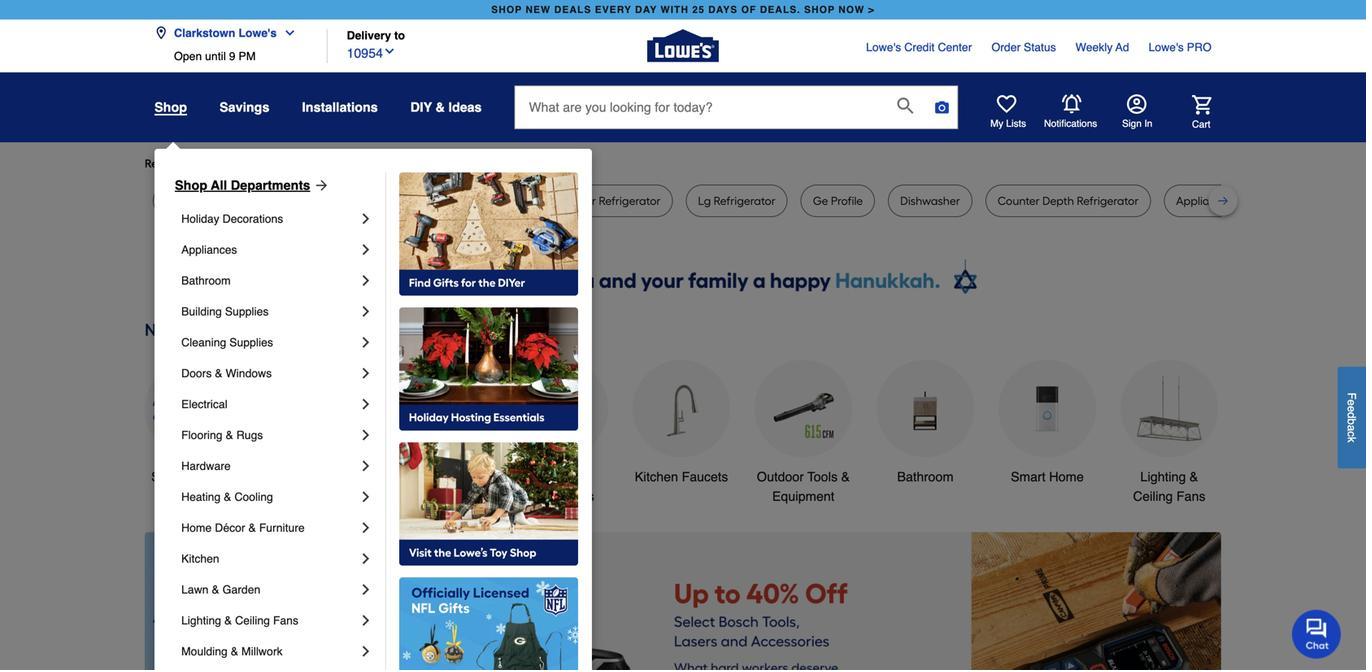 Task type: vqa. For each thing, say whether or not it's contained in the screenshot.
'Heating & Cooling'
yes



Task type: describe. For each thing, give the bounding box(es) containing it.
french door refrigerator
[[534, 194, 661, 208]]

installations button
[[302, 93, 378, 122]]

shop for shop all deals
[[151, 469, 182, 484]]

officially licensed n f l gifts. shop now. image
[[400, 578, 579, 670]]

heating & cooling link
[[181, 482, 358, 513]]

sign in
[[1123, 118, 1153, 129]]

doors & windows
[[181, 367, 272, 380]]

lawn
[[181, 583, 209, 596]]

my lists link
[[991, 94, 1027, 130]]

1 horizontal spatial lighting
[[1141, 469, 1187, 484]]

flooring
[[181, 429, 223, 442]]

1 vertical spatial lighting & ceiling fans
[[181, 614, 299, 627]]

my
[[991, 118, 1004, 129]]

decorations for holiday
[[223, 212, 283, 225]]

doors
[[181, 367, 212, 380]]

refrigerator for french door refrigerator
[[599, 194, 661, 208]]

until
[[205, 50, 226, 63]]

clarkstown
[[174, 26, 236, 39]]

0 vertical spatial ceiling
[[1134, 489, 1174, 504]]

more suggestions for you link
[[325, 155, 470, 172]]

deals
[[555, 4, 592, 15]]

building
[[181, 305, 222, 318]]

tools link
[[389, 360, 487, 487]]

0 horizontal spatial lighting & ceiling fans link
[[181, 605, 358, 636]]

0 horizontal spatial fans
[[273, 614, 299, 627]]

departments
[[231, 178, 310, 193]]

refrigerator for counter depth refrigerator
[[1078, 194, 1139, 208]]

home inside home décor & furniture link
[[181, 522, 212, 535]]

fans inside lighting & ceiling fans
[[1177, 489, 1206, 504]]

shop button
[[155, 99, 187, 116]]

1 horizontal spatial lighting & ceiling fans
[[1134, 469, 1206, 504]]

b
[[1346, 419, 1359, 425]]

ge for ge profile
[[813, 194, 829, 208]]

garden
[[223, 583, 261, 596]]

décor
[[215, 522, 245, 535]]

kitchen link
[[181, 544, 358, 574]]

holiday
[[181, 212, 219, 225]]

1 vertical spatial lighting
[[181, 614, 221, 627]]

chevron right image for moulding & millwork
[[358, 644, 374, 660]]

Search Query text field
[[515, 86, 885, 129]]

shop
[[175, 178, 207, 193]]

for for suggestions
[[420, 157, 435, 170]]

recommended searches for you heading
[[145, 155, 1222, 172]]

lowe's home improvement notification center image
[[1063, 94, 1082, 114]]

chevron down image
[[383, 45, 396, 58]]

10954
[[347, 46, 383, 61]]

k
[[1346, 437, 1359, 443]]

you for recommended searches for you
[[293, 157, 312, 170]]

recommended searches for you
[[145, 157, 312, 170]]

ge for ge profile refrigerator
[[382, 194, 397, 208]]

electrical link
[[181, 389, 358, 420]]

smart home link
[[999, 360, 1097, 487]]

home décor & furniture
[[181, 522, 305, 535]]

moulding & millwork link
[[181, 636, 358, 667]]

equipment
[[773, 489, 835, 504]]

lawn & garden
[[181, 583, 261, 596]]

diy & ideas button
[[411, 93, 482, 122]]

decorations for christmas
[[525, 489, 595, 504]]

chevron right image for flooring & rugs
[[358, 427, 374, 443]]

package
[[1232, 194, 1277, 208]]

9
[[229, 50, 236, 63]]

sign in button
[[1123, 94, 1153, 130]]

order status link
[[992, 39, 1057, 55]]

all for shop
[[185, 469, 199, 484]]

holiday hosting essentials. image
[[400, 308, 579, 431]]

2 shop from the left
[[805, 4, 836, 15]]

chevron right image for home décor & furniture
[[358, 520, 374, 536]]

>
[[869, 4, 875, 15]]

25
[[693, 4, 705, 15]]

day
[[636, 4, 658, 15]]

christmas decorations link
[[511, 360, 609, 506]]

status
[[1024, 41, 1057, 54]]

you for more suggestions for you
[[438, 157, 457, 170]]

christmas decorations
[[525, 469, 595, 504]]

flooring & rugs
[[181, 429, 263, 442]]

search image
[[898, 98, 914, 114]]

chevron right image for electrical
[[358, 396, 374, 413]]

hardware link
[[181, 451, 358, 482]]

windows
[[226, 367, 272, 380]]

pro
[[1188, 41, 1212, 54]]

millwork
[[242, 645, 283, 658]]

chevron right image for doors & windows
[[358, 365, 374, 382]]

lg
[[698, 194, 711, 208]]

suggestions
[[354, 157, 418, 170]]

lowe's inside button
[[239, 26, 277, 39]]

lowe's for lowe's pro
[[1149, 41, 1185, 54]]

cart
[[1193, 119, 1211, 130]]

1 refrigerator from the left
[[165, 194, 227, 208]]

cooling
[[235, 491, 273, 504]]

clarkstown lowe's button
[[155, 17, 303, 50]]

chevron right image for lighting & ceiling fans
[[358, 613, 374, 629]]

f e e d b a c k
[[1346, 393, 1359, 443]]

tools inside 'link'
[[423, 469, 453, 484]]

ge profile
[[813, 194, 863, 208]]

outdoor tools & equipment
[[757, 469, 850, 504]]

2 e from the top
[[1346, 406, 1359, 412]]

shop new deals every day with 25 days of deals. shop now > link
[[488, 0, 879, 20]]

1 shop from the left
[[492, 4, 522, 15]]

depth
[[1043, 194, 1075, 208]]

new
[[526, 4, 551, 15]]

installations
[[302, 100, 378, 115]]

holiday decorations
[[181, 212, 283, 225]]

shop all deals link
[[145, 360, 242, 487]]

weekly
[[1076, 41, 1113, 54]]

cart button
[[1170, 95, 1212, 131]]

lowe's for lowe's credit center
[[867, 41, 902, 54]]

searches
[[226, 157, 273, 170]]

shop all departments
[[175, 178, 310, 193]]

kitchen for kitchen faucets
[[635, 469, 679, 484]]

heating
[[181, 491, 221, 504]]

new deals every day during 25 days of deals image
[[145, 317, 1222, 344]]

f e e d b a c k button
[[1338, 367, 1367, 469]]

refrigerator for ge profile refrigerator
[[435, 194, 496, 208]]

cleaning supplies
[[181, 336, 273, 349]]

all for shop
[[211, 178, 227, 193]]

deals.
[[760, 4, 801, 15]]

shop these last-minute gifts. $99 or less. quantities are limited and won't last. image
[[145, 532, 408, 670]]

& inside button
[[436, 100, 445, 115]]



Task type: locate. For each thing, give the bounding box(es) containing it.
lists
[[1007, 118, 1027, 129]]

4 chevron right image from the top
[[358, 427, 374, 443]]

my lists
[[991, 118, 1027, 129]]

1 horizontal spatial shop
[[805, 4, 836, 15]]

weekly ad
[[1076, 41, 1130, 54]]

1 horizontal spatial bathroom
[[898, 469, 954, 484]]

chevron right image for hardware
[[358, 458, 374, 474]]

1 horizontal spatial for
[[420, 157, 435, 170]]

appliances link
[[181, 234, 358, 265]]

you up arrow right icon
[[293, 157, 312, 170]]

0 vertical spatial kitchen
[[635, 469, 679, 484]]

4 refrigerator from the left
[[714, 194, 776, 208]]

refrigerator down shop
[[165, 194, 227, 208]]

1 vertical spatial home
[[181, 522, 212, 535]]

0 vertical spatial lighting & ceiling fans link
[[1121, 360, 1219, 506]]

kitchen
[[635, 469, 679, 484], [181, 552, 219, 565]]

supplies for building supplies
[[225, 305, 269, 318]]

0 vertical spatial all
[[211, 178, 227, 193]]

1 e from the top
[[1346, 400, 1359, 406]]

6 chevron right image from the top
[[358, 489, 374, 505]]

1 vertical spatial bathroom
[[898, 469, 954, 484]]

2 horizontal spatial lowe's
[[1149, 41, 1185, 54]]

0 horizontal spatial home
[[181, 522, 212, 535]]

lowe's wishes you and your family a happy hanukkah. image
[[145, 260, 1222, 300]]

1 horizontal spatial bathroom link
[[877, 360, 975, 487]]

1 horizontal spatial ge
[[813, 194, 829, 208]]

chevron right image for heating & cooling
[[358, 489, 374, 505]]

chevron right image for building supplies
[[358, 303, 374, 320]]

lowe's credit center link
[[867, 39, 973, 55]]

0 vertical spatial bathroom
[[181, 274, 231, 287]]

counter depth refrigerator
[[998, 194, 1139, 208]]

order
[[992, 41, 1021, 54]]

order status
[[992, 41, 1057, 54]]

1 ge from the left
[[382, 194, 397, 208]]

now
[[839, 4, 865, 15]]

all up "heating"
[[185, 469, 199, 484]]

refrigerator right lg
[[714, 194, 776, 208]]

1 for from the left
[[276, 157, 290, 170]]

2 ge from the left
[[813, 194, 829, 208]]

lighting & ceiling fans
[[1134, 469, 1206, 504], [181, 614, 299, 627]]

1 horizontal spatial profile
[[831, 194, 863, 208]]

0 horizontal spatial ge
[[382, 194, 397, 208]]

shop left new
[[492, 4, 522, 15]]

1 horizontal spatial fans
[[1177, 489, 1206, 504]]

sign
[[1123, 118, 1142, 129]]

electrical
[[181, 398, 228, 411]]

visit the lowe's toy shop. image
[[400, 443, 579, 566]]

bathroom
[[181, 274, 231, 287], [898, 469, 954, 484]]

supplies for cleaning supplies
[[230, 336, 273, 349]]

1 horizontal spatial lighting & ceiling fans link
[[1121, 360, 1219, 506]]

lowe's home improvement account image
[[1128, 94, 1147, 114]]

0 horizontal spatial profile
[[400, 194, 432, 208]]

for up ge profile refrigerator
[[420, 157, 435, 170]]

0 horizontal spatial bathroom link
[[181, 265, 358, 296]]

moulding
[[181, 645, 228, 658]]

chevron right image for cleaning supplies
[[358, 334, 374, 351]]

lowe's home improvement logo image
[[648, 10, 719, 82]]

5 chevron right image from the top
[[358, 458, 374, 474]]

& inside "link"
[[231, 645, 238, 658]]

3 chevron right image from the top
[[358, 273, 374, 289]]

0 vertical spatial lighting & ceiling fans
[[1134, 469, 1206, 504]]

1 vertical spatial fans
[[273, 614, 299, 627]]

you
[[293, 157, 312, 170], [438, 157, 457, 170]]

2 profile from the left
[[831, 194, 863, 208]]

dishwasher
[[901, 194, 961, 208]]

open
[[174, 50, 202, 63]]

decorations
[[223, 212, 283, 225], [525, 489, 595, 504]]

1 horizontal spatial decorations
[[525, 489, 595, 504]]

pm
[[239, 50, 256, 63]]

days
[[709, 4, 738, 15]]

8 chevron right image from the top
[[358, 613, 374, 629]]

1 vertical spatial kitchen
[[181, 552, 219, 565]]

c
[[1346, 431, 1359, 437]]

home down "heating"
[[181, 522, 212, 535]]

0 vertical spatial decorations
[[223, 212, 283, 225]]

1 you from the left
[[293, 157, 312, 170]]

supplies up "cleaning supplies"
[[225, 305, 269, 318]]

0 horizontal spatial ceiling
[[235, 614, 270, 627]]

shop
[[155, 100, 187, 115], [151, 469, 182, 484]]

center
[[938, 41, 973, 54]]

shop down open on the top left of the page
[[155, 100, 187, 115]]

decorations down shop all departments link
[[223, 212, 283, 225]]

location image
[[155, 26, 168, 39]]

1 vertical spatial supplies
[[230, 336, 273, 349]]

0 vertical spatial fans
[[1177, 489, 1206, 504]]

chevron right image for holiday decorations
[[358, 211, 374, 227]]

5 refrigerator from the left
[[1078, 194, 1139, 208]]

deals
[[203, 469, 236, 484]]

7 chevron right image from the top
[[358, 520, 374, 536]]

for for searches
[[276, 157, 290, 170]]

rugs
[[237, 429, 263, 442]]

home décor & furniture link
[[181, 513, 358, 544]]

1 chevron right image from the top
[[358, 211, 374, 227]]

lowe's home improvement lists image
[[998, 94, 1017, 114]]

shop all deals
[[151, 469, 236, 484]]

profile for ge profile refrigerator
[[400, 194, 432, 208]]

ge profile refrigerator
[[382, 194, 496, 208]]

0 horizontal spatial lighting & ceiling fans
[[181, 614, 299, 627]]

supplies up windows
[[230, 336, 273, 349]]

outdoor
[[757, 469, 804, 484]]

2 for from the left
[[420, 157, 435, 170]]

lawn & garden link
[[181, 574, 358, 605]]

home right smart
[[1050, 469, 1085, 484]]

profile for ge profile
[[831, 194, 863, 208]]

chevron right image for appliances
[[358, 242, 374, 258]]

appliance package
[[1177, 194, 1277, 208]]

0 vertical spatial home
[[1050, 469, 1085, 484]]

hardware
[[181, 460, 231, 473]]

0 horizontal spatial kitchen
[[181, 552, 219, 565]]

shop left now
[[805, 4, 836, 15]]

0 horizontal spatial shop
[[492, 4, 522, 15]]

arrow right image
[[310, 177, 330, 194]]

refrigerator right depth
[[1078, 194, 1139, 208]]

0 horizontal spatial bathroom
[[181, 274, 231, 287]]

a
[[1346, 425, 1359, 431]]

lowe's pro
[[1149, 41, 1212, 54]]

open until 9 pm
[[174, 50, 256, 63]]

0 vertical spatial supplies
[[225, 305, 269, 318]]

home
[[1050, 469, 1085, 484], [181, 522, 212, 535]]

heating & cooling
[[181, 491, 273, 504]]

doors & windows link
[[181, 358, 358, 389]]

2 refrigerator from the left
[[435, 194, 496, 208]]

counter
[[998, 194, 1040, 208]]

decorations down christmas
[[525, 489, 595, 504]]

chevron right image
[[358, 211, 374, 227], [358, 242, 374, 258], [358, 273, 374, 289], [358, 427, 374, 443], [358, 458, 374, 474], [358, 489, 374, 505], [358, 520, 374, 536], [358, 613, 374, 629]]

1 vertical spatial bathroom link
[[877, 360, 975, 487]]

flooring & rugs link
[[181, 420, 358, 451]]

savings
[[220, 100, 270, 115]]

more suggestions for you
[[325, 157, 457, 170]]

camera image
[[934, 99, 951, 116]]

outdoor tools & equipment link
[[755, 360, 853, 506]]

cleaning supplies link
[[181, 327, 358, 358]]

more
[[325, 157, 352, 170]]

0 horizontal spatial decorations
[[223, 212, 283, 225]]

furniture
[[259, 522, 305, 535]]

you up ge profile refrigerator
[[438, 157, 457, 170]]

& inside outdoor tools & equipment
[[842, 469, 850, 484]]

1 vertical spatial ceiling
[[235, 614, 270, 627]]

e
[[1346, 400, 1359, 406], [1346, 406, 1359, 412]]

building supplies
[[181, 305, 269, 318]]

profile
[[400, 194, 432, 208], [831, 194, 863, 208]]

shop inside shop all deals link
[[151, 469, 182, 484]]

with
[[661, 4, 689, 15]]

1 horizontal spatial you
[[438, 157, 457, 170]]

0 horizontal spatial lowe's
[[239, 26, 277, 39]]

2 tools from the left
[[808, 469, 838, 484]]

building supplies link
[[181, 296, 358, 327]]

lowe's pro link
[[1149, 39, 1212, 55]]

bathroom link
[[181, 265, 358, 296], [877, 360, 975, 487]]

fans
[[1177, 489, 1206, 504], [273, 614, 299, 627]]

2 chevron right image from the top
[[358, 242, 374, 258]]

refrigerator right door
[[599, 194, 661, 208]]

diy & ideas
[[411, 100, 482, 115]]

lowe's
[[239, 26, 277, 39], [867, 41, 902, 54], [1149, 41, 1185, 54]]

0 horizontal spatial you
[[293, 157, 312, 170]]

1 horizontal spatial home
[[1050, 469, 1085, 484]]

chevron down image
[[277, 26, 296, 39]]

of
[[742, 4, 757, 15]]

refrigerator down more suggestions for you link
[[435, 194, 496, 208]]

appliance
[[1177, 194, 1229, 208]]

all down recommended searches for you
[[211, 178, 227, 193]]

chevron right image for kitchen
[[358, 551, 374, 567]]

lowe's credit center
[[867, 41, 973, 54]]

appliances
[[181, 243, 237, 256]]

2 you from the left
[[438, 157, 457, 170]]

every
[[595, 4, 632, 15]]

for up departments
[[276, 157, 290, 170]]

0 horizontal spatial for
[[276, 157, 290, 170]]

1 vertical spatial decorations
[[525, 489, 595, 504]]

chevron right image for bathroom
[[358, 273, 374, 289]]

e up d
[[1346, 400, 1359, 406]]

1 vertical spatial lighting & ceiling fans link
[[181, 605, 358, 636]]

1 horizontal spatial kitchen
[[635, 469, 679, 484]]

0 vertical spatial shop
[[155, 100, 187, 115]]

kitchen left faucets
[[635, 469, 679, 484]]

1 horizontal spatial all
[[211, 178, 227, 193]]

ad
[[1116, 41, 1130, 54]]

lg refrigerator
[[698, 194, 776, 208]]

notifications
[[1045, 118, 1098, 129]]

e up the b
[[1346, 406, 1359, 412]]

1 profile from the left
[[400, 194, 432, 208]]

0 vertical spatial lighting
[[1141, 469, 1187, 484]]

faucets
[[682, 469, 729, 484]]

shop up "heating"
[[151, 469, 182, 484]]

0 horizontal spatial tools
[[423, 469, 453, 484]]

kitchen faucets
[[635, 469, 729, 484]]

lowe's left pro
[[1149, 41, 1185, 54]]

chevron right image inside more suggestions for you link
[[457, 157, 470, 170]]

supplies inside 'link'
[[230, 336, 273, 349]]

cleaning
[[181, 336, 226, 349]]

tools inside outdoor tools & equipment
[[808, 469, 838, 484]]

1 tools from the left
[[423, 469, 453, 484]]

recommended
[[145, 157, 223, 170]]

chevron right image
[[457, 157, 470, 170], [358, 303, 374, 320], [358, 334, 374, 351], [358, 365, 374, 382], [358, 396, 374, 413], [358, 551, 374, 567], [358, 582, 374, 598], [358, 644, 374, 660]]

None search field
[[515, 85, 959, 144]]

1 vertical spatial shop
[[151, 469, 182, 484]]

0 horizontal spatial lighting
[[181, 614, 221, 627]]

0 vertical spatial bathroom link
[[181, 265, 358, 296]]

1 horizontal spatial tools
[[808, 469, 838, 484]]

chat invite button image
[[1293, 610, 1343, 659]]

find gifts for the diyer. image
[[400, 172, 579, 296]]

lighting
[[1141, 469, 1187, 484], [181, 614, 221, 627]]

door
[[571, 194, 596, 208]]

shop for shop
[[155, 100, 187, 115]]

lowe's home improvement cart image
[[1193, 95, 1212, 115]]

3 refrigerator from the left
[[599, 194, 661, 208]]

1 horizontal spatial ceiling
[[1134, 489, 1174, 504]]

advertisement region
[[434, 532, 1222, 670]]

christmas
[[531, 469, 589, 484]]

home inside the smart home link
[[1050, 469, 1085, 484]]

ideas
[[449, 100, 482, 115]]

kitchen up lawn
[[181, 552, 219, 565]]

0 horizontal spatial all
[[185, 469, 199, 484]]

1 vertical spatial all
[[185, 469, 199, 484]]

chevron right image for lawn & garden
[[358, 582, 374, 598]]

lowe's left credit
[[867, 41, 902, 54]]

lowe's up pm
[[239, 26, 277, 39]]

kitchen for kitchen
[[181, 552, 219, 565]]

french
[[534, 194, 569, 208]]

1 horizontal spatial lowe's
[[867, 41, 902, 54]]

clarkstown lowe's
[[174, 26, 277, 39]]

holiday decorations link
[[181, 203, 358, 234]]



